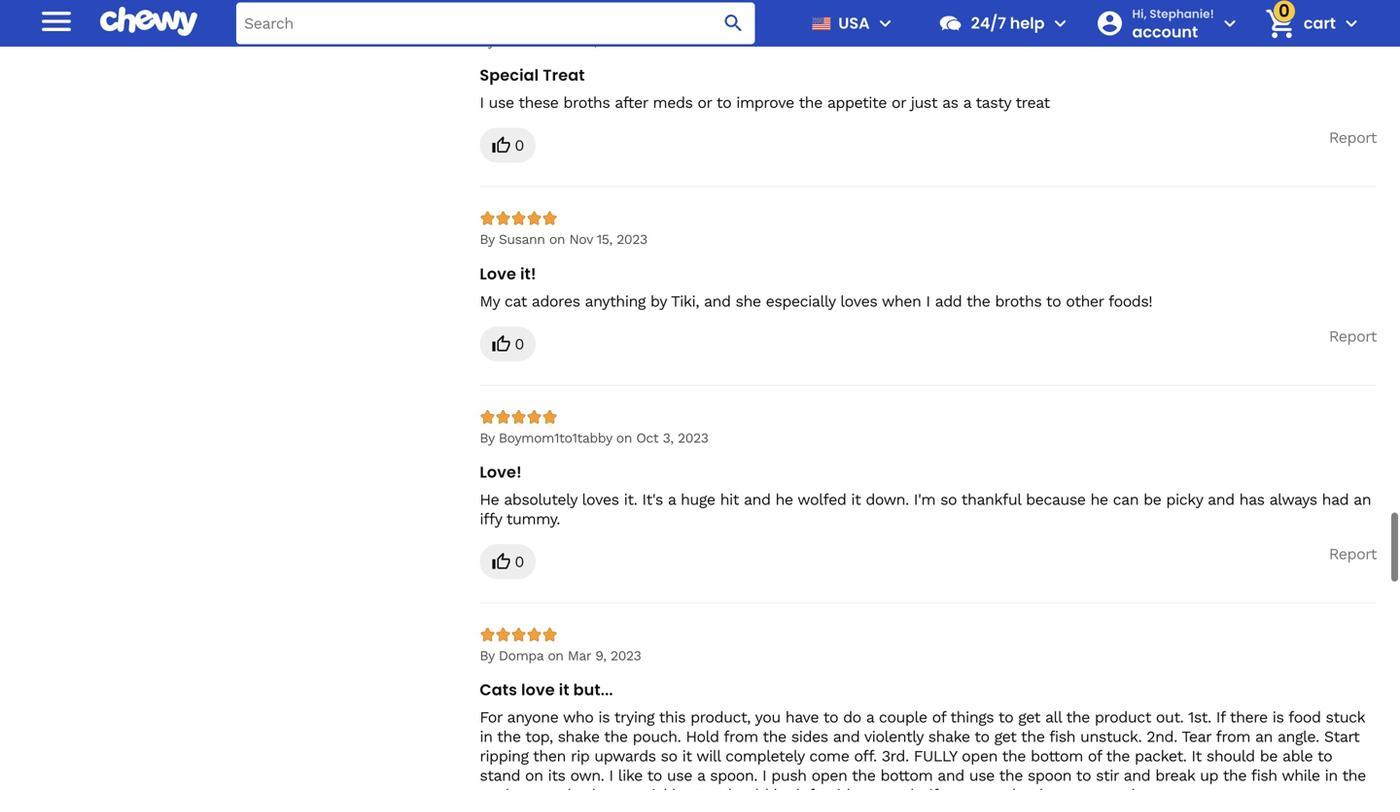 Task type: locate. For each thing, give the bounding box(es) containing it.
0 horizontal spatial or
[[698, 94, 712, 112]]

3 0 button from the top
[[480, 545, 536, 580]]

meds
[[653, 94, 693, 112]]

24/7 help
[[971, 12, 1045, 34]]

0 horizontal spatial from
[[724, 728, 758, 746]]

treat
[[1016, 94, 1050, 112]]

0 horizontal spatial shake
[[558, 728, 600, 746]]

to left improve
[[717, 94, 732, 112]]

fish down the all
[[1050, 728, 1076, 746]]

0 down these
[[515, 136, 524, 155]]

or
[[698, 94, 712, 112], [892, 94, 906, 112]]

use down special
[[489, 94, 514, 112]]

1 horizontal spatial or
[[892, 94, 906, 112]]

broths inside love it! my cat adores anything by tiki, and she especially loves when i add the broths to other foods!
[[995, 292, 1042, 311]]

i inside special treat i use these broths after meds or to improve the appetite or just as a tasty treat
[[480, 94, 484, 112]]

come
[[810, 747, 850, 766]]

1 horizontal spatial get
[[1019, 708, 1041, 727]]

loves left it.
[[582, 491, 619, 509]]

Product search field
[[236, 2, 755, 44]]

fish left while at the right
[[1252, 767, 1278, 785]]

he left can
[[1091, 491, 1109, 509]]

by left diane
[[480, 33, 495, 49]]

on left the dec
[[538, 33, 554, 49]]

0 horizontal spatial loves
[[582, 491, 619, 509]]

2 vertical spatial 0
[[515, 553, 524, 571]]

1 0 button from the top
[[480, 128, 536, 163]]

of left things
[[932, 708, 946, 727]]

1 horizontal spatial is
[[1273, 708, 1284, 727]]

on left mar
[[548, 648, 564, 664]]

0
[[515, 136, 524, 155], [515, 335, 524, 353], [515, 553, 524, 571]]

0 button down these
[[480, 128, 536, 163]]

use up quickly.
[[667, 767, 693, 785]]

report button for love!
[[1330, 545, 1377, 564]]

1 by from the top
[[480, 33, 495, 49]]

0 horizontal spatial open
[[812, 767, 848, 785]]

1 horizontal spatial in
[[1325, 767, 1338, 785]]

report for love it!
[[1330, 327, 1377, 346]]

bottom up mostly,
[[881, 767, 933, 785]]

then
[[533, 747, 566, 766]]

0 vertical spatial it
[[851, 491, 861, 509]]

1 horizontal spatial broths
[[995, 292, 1042, 311]]

open down things
[[962, 747, 998, 766]]

1 horizontal spatial bottom
[[1031, 747, 1083, 766]]

1 vertical spatial an
[[1256, 728, 1273, 746]]

1 he from the left
[[776, 491, 793, 509]]

i left add
[[926, 292, 931, 311]]

0 button for he
[[480, 545, 536, 580]]

the
[[799, 94, 823, 112], [967, 292, 991, 311], [1066, 708, 1090, 727], [497, 728, 521, 746], [604, 728, 628, 746], [763, 728, 787, 746], [1021, 728, 1045, 746], [1002, 747, 1026, 766], [1107, 747, 1130, 766], [852, 767, 876, 785], [999, 767, 1023, 785], [1223, 767, 1247, 785], [1343, 767, 1366, 785]]

with
[[825, 786, 856, 791]]

in down for
[[480, 728, 493, 746]]

0 vertical spatial should
[[1207, 747, 1255, 766]]

0 horizontal spatial use
[[489, 94, 514, 112]]

1 vertical spatial be
[[1260, 747, 1278, 766]]

it left the will
[[682, 747, 692, 766]]

1 horizontal spatial so
[[941, 491, 957, 509]]

to up empty
[[1077, 767, 1091, 785]]

0 horizontal spatial get
[[995, 728, 1017, 746]]

2 vertical spatial 0 button
[[480, 545, 536, 580]]

0 button down iffy
[[480, 545, 536, 580]]

1 vertical spatial 0 button
[[480, 327, 536, 362]]

i left push
[[763, 767, 767, 785]]

0 horizontal spatial of
[[932, 708, 946, 727]]

0 vertical spatial completely
[[726, 747, 805, 766]]

things
[[951, 708, 994, 727]]

0 horizontal spatial an
[[1256, 728, 1273, 746]]

on for love
[[549, 232, 565, 248]]

cats
[[480, 679, 517, 701]]

submit search image
[[722, 12, 746, 35]]

thankful
[[962, 491, 1021, 509]]

1 vertical spatial 0
[[515, 335, 524, 353]]

1 horizontal spatial be
[[1144, 491, 1162, 509]]

1 horizontal spatial completely
[[972, 786, 1051, 791]]

0 horizontal spatial is
[[599, 708, 610, 727]]

cats love it but... for anyone who is trying this product, you have to do a couple of things to get all the product out.  1st. if there is food stuck in the top, shake the pouch. hold from the sides and violently shake to get the fish unstuck.  2nd. tear from an angle. start ripping then rip upwards so it will completely come off. 3rd. fully open the bottom of the packet. it should be able to stand on its own. i like to use a spoon. i push open the bottom and use the spoon to stir and break up the fish while in the packet. lastly, dump quickly. you should be left with a mostly, if not completely empty packet.
[[480, 679, 1366, 791]]

an right had
[[1354, 491, 1372, 509]]

out.
[[1156, 708, 1184, 727]]

0 vertical spatial in
[[480, 728, 493, 746]]

bottom up spoon
[[1031, 747, 1083, 766]]

3 report from the top
[[1330, 545, 1377, 564]]

loves left when
[[841, 292, 878, 311]]

report button
[[1330, 128, 1377, 148], [1330, 327, 1377, 346], [1330, 545, 1377, 564]]

1 horizontal spatial an
[[1354, 491, 1372, 509]]

violently
[[865, 728, 924, 746]]

by up love!
[[480, 430, 495, 446]]

off.
[[854, 747, 877, 766]]

it.
[[624, 491, 637, 509]]

0 vertical spatial 0
[[515, 136, 524, 155]]

huge
[[681, 491, 715, 509]]

0 vertical spatial loves
[[841, 292, 878, 311]]

0 for treat
[[515, 136, 524, 155]]

2023 right 15,
[[617, 232, 648, 248]]

by
[[480, 33, 495, 49], [480, 232, 495, 248], [480, 430, 495, 446], [480, 648, 495, 664]]

1 vertical spatial fish
[[1252, 767, 1278, 785]]

1 vertical spatial so
[[661, 747, 678, 766]]

1 horizontal spatial from
[[1216, 728, 1251, 746]]

an inside cats love it but... for anyone who is trying this product, you have to do a couple of things to get all the product out.  1st. if there is food stuck in the top, shake the pouch. hold from the sides and violently shake to get the fish unstuck.  2nd. tear from an angle. start ripping then rip upwards so it will completely come off. 3rd. fully open the bottom of the packet. it should be able to stand on its own. i like to use a spoon. i push open the bottom and use the spoon to stir and break up the fish while in the packet. lastly, dump quickly. you should be left with a mostly, if not completely empty packet.
[[1256, 728, 1273, 746]]

oct
[[636, 430, 659, 446]]

0 vertical spatial fish
[[1050, 728, 1076, 746]]

4 by from the top
[[480, 648, 495, 664]]

packet.
[[1135, 747, 1187, 766], [480, 786, 532, 791], [1106, 786, 1158, 791]]

1 vertical spatial it
[[559, 679, 570, 701]]

1 horizontal spatial loves
[[841, 292, 878, 311]]

2 0 from the top
[[515, 335, 524, 353]]

get
[[1019, 708, 1041, 727], [995, 728, 1017, 746]]

a right "it's"
[[668, 491, 676, 509]]

1 vertical spatial report
[[1330, 327, 1377, 346]]

it left down.
[[851, 491, 861, 509]]

on
[[538, 33, 554, 49], [549, 232, 565, 248], [616, 430, 632, 446], [548, 648, 564, 664], [525, 767, 543, 785]]

1 vertical spatial broths
[[995, 292, 1042, 311]]

and inside love it! my cat adores anything by tiki, and she especially loves when i add the broths to other foods!
[[704, 292, 731, 311]]

3 report button from the top
[[1330, 545, 1377, 564]]

0 vertical spatial be
[[1144, 491, 1162, 509]]

on for special
[[538, 33, 554, 49]]

0 vertical spatial broths
[[564, 94, 610, 112]]

0 horizontal spatial he
[[776, 491, 793, 509]]

a right as
[[963, 94, 971, 112]]

of up stir
[[1088, 747, 1102, 766]]

account
[[1133, 21, 1199, 43]]

1 vertical spatial get
[[995, 728, 1017, 746]]

0 horizontal spatial fish
[[1050, 728, 1076, 746]]

usa button
[[804, 0, 897, 47]]

2023 right the 9,
[[611, 648, 641, 664]]

by left susann
[[480, 232, 495, 248]]

0 vertical spatial of
[[932, 708, 946, 727]]

so right i'm
[[941, 491, 957, 509]]

a inside special treat i use these broths after meds or to improve the appetite or just as a tasty treat
[[963, 94, 971, 112]]

bottom
[[1031, 747, 1083, 766], [881, 767, 933, 785]]

should up up
[[1207, 747, 1255, 766]]

0 vertical spatial get
[[1019, 708, 1041, 727]]

0 for he
[[515, 553, 524, 571]]

2 report button from the top
[[1330, 327, 1377, 346]]

1 vertical spatial of
[[1088, 747, 1102, 766]]

0 horizontal spatial broths
[[564, 94, 610, 112]]

and left has
[[1208, 491, 1235, 509]]

love! he absolutely loves it. it's a huge hit and he wolfed it down. i'm so thankful because he can be picky and has always had an iffy tummy.
[[480, 461, 1372, 529]]

to up quickly.
[[647, 767, 662, 785]]

up
[[1200, 767, 1219, 785]]

0 button down "cat"
[[480, 327, 536, 362]]

0 vertical spatial so
[[941, 491, 957, 509]]

3 0 from the top
[[515, 553, 524, 571]]

loves inside love it! my cat adores anything by tiki, and she especially loves when i add the broths to other foods!
[[841, 292, 878, 311]]

0 horizontal spatial should
[[720, 786, 769, 791]]

0 horizontal spatial so
[[661, 747, 678, 766]]

2 vertical spatial report button
[[1330, 545, 1377, 564]]

1 vertical spatial open
[[812, 767, 848, 785]]

unstuck.
[[1081, 728, 1142, 746]]

special treat i use these broths after meds or to improve the appetite or just as a tasty treat
[[480, 64, 1050, 112]]

i down special
[[480, 94, 484, 112]]

i up dump
[[609, 767, 613, 785]]

loves
[[841, 292, 878, 311], [582, 491, 619, 509]]

0 vertical spatial open
[[962, 747, 998, 766]]

adores
[[532, 292, 580, 311]]

stir
[[1096, 767, 1119, 785]]

1 vertical spatial bottom
[[881, 767, 933, 785]]

1 vertical spatial in
[[1325, 767, 1338, 785]]

3 by from the top
[[480, 430, 495, 446]]

for
[[480, 708, 502, 727]]

it
[[851, 491, 861, 509], [559, 679, 570, 701], [682, 747, 692, 766]]

0 for it!
[[515, 335, 524, 353]]

1 report button from the top
[[1330, 128, 1377, 148]]

other
[[1066, 292, 1104, 311]]

a
[[963, 94, 971, 112], [668, 491, 676, 509], [866, 708, 874, 727], [697, 767, 705, 785], [861, 786, 869, 791]]

2 0 button from the top
[[480, 327, 536, 362]]

or right meds
[[698, 94, 712, 112]]

on for love!
[[616, 430, 632, 446]]

2 horizontal spatial be
[[1260, 747, 1278, 766]]

report
[[1330, 129, 1377, 147], [1330, 327, 1377, 346], [1330, 545, 1377, 564]]

empty
[[1056, 786, 1101, 791]]

2023
[[602, 33, 632, 49], [617, 232, 648, 248], [678, 430, 709, 446], [611, 648, 641, 664]]

0 vertical spatial report
[[1330, 129, 1377, 147]]

love it! my cat adores anything by tiki, and she especially loves when i add the broths to other foods!
[[480, 263, 1153, 311]]

a right with
[[861, 786, 869, 791]]

0 horizontal spatial in
[[480, 728, 493, 746]]

packet. down stand
[[480, 786, 532, 791]]

from down the product,
[[724, 728, 758, 746]]

report button for special treat
[[1330, 128, 1377, 148]]

and down do
[[833, 728, 860, 746]]

to right things
[[999, 708, 1014, 727]]

2 or from the left
[[892, 94, 906, 112]]

because
[[1026, 491, 1086, 509]]

0 down tummy.
[[515, 553, 524, 571]]

broths left other
[[995, 292, 1042, 311]]

0 button for it!
[[480, 327, 536, 362]]

1 vertical spatial report button
[[1330, 327, 1377, 346]]

use down things
[[970, 767, 995, 785]]

its
[[548, 767, 566, 785]]

report for love!
[[1330, 545, 1377, 564]]

it right love in the left of the page
[[559, 679, 570, 701]]

add
[[935, 292, 962, 311]]

1 horizontal spatial should
[[1207, 747, 1255, 766]]

be left able
[[1260, 747, 1278, 766]]

open up with
[[812, 767, 848, 785]]

push
[[772, 767, 807, 785]]

has
[[1240, 491, 1265, 509]]

shake down the 'who'
[[558, 728, 600, 746]]

be down push
[[774, 786, 792, 791]]

on left 'nov'
[[549, 232, 565, 248]]

to left other
[[1047, 292, 1061, 311]]

in
[[480, 728, 493, 746], [1325, 767, 1338, 785]]

from down if
[[1216, 728, 1251, 746]]

is left food
[[1273, 708, 1284, 727]]

should down 'spoon.'
[[720, 786, 769, 791]]

0 horizontal spatial completely
[[726, 747, 805, 766]]

spoon.
[[710, 767, 758, 785]]

dump
[[586, 786, 629, 791]]

completely down spoon
[[972, 786, 1051, 791]]

stephanie!
[[1150, 6, 1215, 22]]

he left wolfed
[[776, 491, 793, 509]]

cat
[[505, 292, 527, 311]]

able
[[1283, 747, 1313, 766]]

or left just
[[892, 94, 906, 112]]

left
[[796, 786, 820, 791]]

in right while at the right
[[1325, 767, 1338, 785]]

0 vertical spatial 0 button
[[480, 128, 536, 163]]

2023 right 2,
[[602, 33, 632, 49]]

when
[[882, 292, 922, 311]]

1 0 from the top
[[515, 136, 524, 155]]

should
[[1207, 747, 1255, 766], [720, 786, 769, 791]]

by boymom1to1tabby on oct 3, 2023
[[480, 430, 709, 446]]

shake up fully
[[929, 728, 970, 746]]

from
[[724, 728, 758, 746], [1216, 728, 1251, 746]]

2 vertical spatial it
[[682, 747, 692, 766]]

an inside love! he absolutely loves it. it's a huge hit and he wolfed it down. i'm so thankful because he can be picky and has always had an iffy tummy.
[[1354, 491, 1372, 509]]

on left its
[[525, 767, 543, 785]]

it!
[[520, 263, 537, 285]]

open
[[962, 747, 998, 766], [812, 767, 848, 785]]

be right can
[[1144, 491, 1162, 509]]

nov
[[569, 232, 593, 248]]

packet. down stir
[[1106, 786, 1158, 791]]

1 vertical spatial completely
[[972, 786, 1051, 791]]

2 from from the left
[[1216, 728, 1251, 746]]

product,
[[691, 708, 751, 727]]

to
[[717, 94, 732, 112], [1047, 292, 1061, 311], [824, 708, 839, 727], [999, 708, 1014, 727], [975, 728, 990, 746], [1318, 747, 1333, 766], [647, 767, 662, 785], [1077, 767, 1091, 785]]

is right the 'who'
[[599, 708, 610, 727]]

24/7 help link
[[930, 0, 1045, 47]]

completely up push
[[726, 747, 805, 766]]

a up you
[[697, 767, 705, 785]]

he
[[776, 491, 793, 509], [1091, 491, 1109, 509]]

2 by from the top
[[480, 232, 495, 248]]

by for special
[[480, 33, 495, 49]]

to inside love it! my cat adores anything by tiki, and she especially loves when i add the broths to other foods!
[[1047, 292, 1061, 311]]

i inside love it! my cat adores anything by tiki, and she especially loves when i add the broths to other foods!
[[926, 292, 931, 311]]

by left dompa
[[480, 648, 495, 664]]

0 vertical spatial an
[[1354, 491, 1372, 509]]

2 vertical spatial report
[[1330, 545, 1377, 564]]

2 horizontal spatial it
[[851, 491, 861, 509]]

0 down "cat"
[[515, 335, 524, 353]]

1 vertical spatial loves
[[582, 491, 619, 509]]

2 vertical spatial be
[[774, 786, 792, 791]]

0 horizontal spatial bottom
[[881, 767, 933, 785]]

report button for love it!
[[1330, 327, 1377, 346]]

menu image
[[37, 2, 76, 41]]

1 horizontal spatial shake
[[929, 728, 970, 746]]

so down pouch.
[[661, 747, 678, 766]]

1 horizontal spatial it
[[682, 747, 692, 766]]

1 horizontal spatial he
[[1091, 491, 1109, 509]]

1 report from the top
[[1330, 129, 1377, 147]]

be
[[1144, 491, 1162, 509], [1260, 747, 1278, 766], [774, 786, 792, 791]]

on left 'oct'
[[616, 430, 632, 446]]

an down there
[[1256, 728, 1273, 746]]

after
[[615, 94, 648, 112]]

2 report from the top
[[1330, 327, 1377, 346]]

and left she
[[704, 292, 731, 311]]

2023 right 3,
[[678, 430, 709, 446]]

he
[[480, 491, 499, 509]]

quickly.
[[633, 786, 686, 791]]

1 from from the left
[[724, 728, 758, 746]]

cart
[[1304, 12, 1336, 34]]

broths down treat
[[564, 94, 610, 112]]

0 vertical spatial report button
[[1330, 128, 1377, 148]]



Task type: vqa. For each thing, say whether or not it's contained in the screenshot.
pet's
no



Task type: describe. For each thing, give the bounding box(es) containing it.
to down things
[[975, 728, 990, 746]]

by for love
[[480, 232, 495, 248]]

start
[[1325, 728, 1360, 746]]

dec
[[558, 33, 582, 49]]

by dompa on mar 9, 2023
[[480, 648, 641, 664]]

love
[[480, 263, 516, 285]]

diane
[[499, 33, 534, 49]]

1 shake from the left
[[558, 728, 600, 746]]

by susann on nov 15, 2023
[[480, 232, 648, 248]]

mostly,
[[874, 786, 925, 791]]

iffy
[[480, 510, 502, 529]]

as
[[943, 94, 959, 112]]

hi,
[[1133, 6, 1147, 22]]

2nd.
[[1147, 728, 1178, 746]]

picky
[[1167, 491, 1203, 509]]

who
[[563, 708, 594, 727]]

trying
[[615, 708, 655, 727]]

a inside love! he absolutely loves it. it's a huge hit and he wolfed it down. i'm so thankful because he can be picky and has always had an iffy tummy.
[[668, 491, 676, 509]]

especially
[[766, 292, 836, 311]]

2023 for special treat
[[602, 33, 632, 49]]

if
[[929, 786, 938, 791]]

items image
[[1264, 6, 1298, 41]]

account menu image
[[1219, 12, 1242, 35]]

spoon
[[1028, 767, 1072, 785]]

chewy home image
[[100, 0, 197, 43]]

and right stir
[[1124, 767, 1151, 785]]

love!
[[480, 461, 522, 483]]

0 horizontal spatial be
[[774, 786, 792, 791]]

be inside love! he absolutely loves it. it's a huge hit and he wolfed it down. i'm so thankful because he can be picky and has always had an iffy tummy.
[[1144, 491, 1162, 509]]

1 horizontal spatial use
[[667, 767, 693, 785]]

but...
[[574, 679, 614, 701]]

have
[[786, 708, 819, 727]]

3,
[[663, 430, 674, 446]]

1 is from the left
[[599, 708, 610, 727]]

hit
[[720, 491, 739, 509]]

3rd.
[[882, 747, 909, 766]]

the inside love it! my cat adores anything by tiki, and she especially loves when i add the broths to other foods!
[[967, 292, 991, 311]]

15,
[[597, 232, 613, 248]]

1 or from the left
[[698, 94, 712, 112]]

this
[[659, 708, 686, 727]]

always
[[1270, 491, 1318, 509]]

just
[[911, 94, 938, 112]]

hi, stephanie! account
[[1133, 6, 1215, 43]]

so inside love! he absolutely loves it. it's a huge hit and he wolfed it down. i'm so thankful because he can be picky and has always had an iffy tummy.
[[941, 491, 957, 509]]

tear
[[1182, 728, 1212, 746]]

love
[[521, 679, 555, 701]]

not
[[943, 786, 967, 791]]

on inside cats love it but... for anyone who is trying this product, you have to do a couple of things to get all the product out.  1st. if there is food stuck in the top, shake the pouch. hold from the sides and violently shake to get the fish unstuck.  2nd. tear from an angle. start ripping then rip upwards so it will completely come off. 3rd. fully open the bottom of the packet. it should be able to stand on its own. i like to use a spoon. i push open the bottom and use the spoon to stir and break up the fish while in the packet. lastly, dump quickly. you should be left with a mostly, if not completely empty packet.
[[525, 767, 543, 785]]

2023 for love it!
[[617, 232, 648, 248]]

it's
[[642, 491, 663, 509]]

1 horizontal spatial fish
[[1252, 767, 1278, 785]]

tiki,
[[671, 292, 699, 311]]

to down start
[[1318, 747, 1333, 766]]

a right do
[[866, 708, 874, 727]]

1 vertical spatial should
[[720, 786, 769, 791]]

2 shake from the left
[[929, 728, 970, 746]]

stuck
[[1326, 708, 1365, 727]]

boymom1to1tabby
[[499, 430, 612, 446]]

you
[[755, 708, 781, 727]]

will
[[697, 747, 721, 766]]

improve
[[737, 94, 794, 112]]

fully
[[914, 747, 957, 766]]

own.
[[570, 767, 604, 785]]

these
[[519, 94, 559, 112]]

2023 for cats love it but...
[[611, 648, 641, 664]]

had
[[1322, 491, 1349, 509]]

2 he from the left
[[1091, 491, 1109, 509]]

1 horizontal spatial open
[[962, 747, 998, 766]]

rip
[[571, 747, 590, 766]]

0 button for treat
[[480, 128, 536, 163]]

susann
[[499, 232, 545, 248]]

break
[[1156, 767, 1196, 785]]

9,
[[595, 648, 606, 664]]

i'm
[[914, 491, 936, 509]]

and up not
[[938, 767, 965, 785]]

top,
[[525, 728, 553, 746]]

the inside special treat i use these broths after meds or to improve the appetite or just as a tasty treat
[[799, 94, 823, 112]]

by for love!
[[480, 430, 495, 446]]

2023 for love!
[[678, 430, 709, 446]]

dompa
[[499, 648, 544, 664]]

angle.
[[1278, 728, 1320, 746]]

appetite
[[828, 94, 887, 112]]

to inside special treat i use these broths after meds or to improve the appetite or just as a tasty treat
[[717, 94, 732, 112]]

stand
[[480, 767, 520, 785]]

she
[[736, 292, 761, 311]]

1st.
[[1189, 708, 1212, 727]]

down.
[[866, 491, 909, 509]]

Search text field
[[236, 2, 755, 44]]

like
[[618, 767, 643, 785]]

special
[[480, 64, 539, 86]]

and right "hit"
[[744, 491, 771, 509]]

sides
[[792, 728, 828, 746]]

broths inside special treat i use these broths after meds or to improve the appetite or just as a tasty treat
[[564, 94, 610, 112]]

food
[[1289, 708, 1321, 727]]

2 horizontal spatial use
[[970, 767, 995, 785]]

pouch.
[[633, 728, 681, 746]]

if
[[1217, 708, 1226, 727]]

so inside cats love it but... for anyone who is trying this product, you have to do a couple of things to get all the product out.  1st. if there is food stuck in the top, shake the pouch. hold from the sides and violently shake to get the fish unstuck.  2nd. tear from an angle. start ripping then rip upwards so it will completely come off. 3rd. fully open the bottom of the packet. it should be able to stand on its own. i like to use a spoon. i push open the bottom and use the spoon to stir and break up the fish while in the packet. lastly, dump quickly. you should be left with a mostly, if not completely empty packet.
[[661, 747, 678, 766]]

loves inside love! he absolutely loves it. it's a huge hit and he wolfed it down. i'm so thankful because he can be picky and has always had an iffy tummy.
[[582, 491, 619, 509]]

it
[[1192, 747, 1202, 766]]

1 horizontal spatial of
[[1088, 747, 1102, 766]]

foods!
[[1109, 292, 1153, 311]]

help
[[1010, 12, 1045, 34]]

0 vertical spatial bottom
[[1031, 747, 1083, 766]]

report for special treat
[[1330, 129, 1377, 147]]

treat
[[543, 64, 585, 86]]

you
[[690, 786, 716, 791]]

product
[[1095, 708, 1152, 727]]

use inside special treat i use these broths after meds or to improve the appetite or just as a tasty treat
[[489, 94, 514, 112]]

chewy support image
[[938, 11, 964, 36]]

cart link
[[1258, 0, 1336, 47]]

packet. down 2nd.
[[1135, 747, 1187, 766]]

lastly,
[[537, 786, 582, 791]]

cart menu image
[[1340, 12, 1364, 35]]

by diane on dec 2, 2023
[[480, 33, 632, 49]]

usa
[[839, 12, 870, 34]]

help menu image
[[1049, 12, 1072, 35]]

to left do
[[824, 708, 839, 727]]

2 is from the left
[[1273, 708, 1284, 727]]

it inside love! he absolutely loves it. it's a huge hit and he wolfed it down. i'm so thankful because he can be picky and has always had an iffy tummy.
[[851, 491, 861, 509]]

0 horizontal spatial it
[[559, 679, 570, 701]]

2,
[[587, 33, 597, 49]]

menu image
[[874, 12, 897, 35]]



